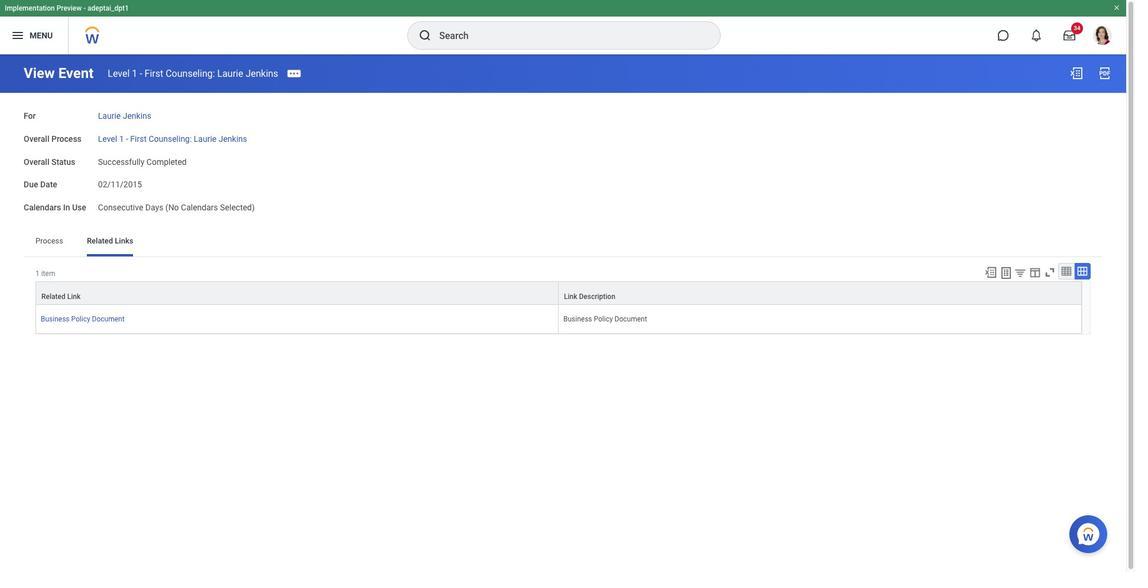Task type: describe. For each thing, give the bounding box(es) containing it.
implementation preview -   adeptai_dpt1
[[5, 4, 129, 12]]

profile logan mcneil image
[[1093, 26, 1112, 47]]

overall status element
[[98, 150, 187, 167]]

laurie inside 'link'
[[98, 111, 121, 121]]

counseling: for event
[[166, 68, 215, 79]]

1 for view event
[[132, 68, 137, 79]]

overall status
[[24, 157, 75, 166]]

related links
[[87, 236, 133, 245]]

notifications large image
[[1030, 30, 1042, 41]]

overall process
[[24, 134, 81, 144]]

justify image
[[11, 28, 25, 43]]

related for related links
[[87, 236, 113, 245]]

view event
[[24, 65, 94, 82]]

overall for overall status
[[24, 157, 49, 166]]

2 business from the left
[[563, 315, 592, 323]]

select to filter grid data image
[[1014, 266, 1027, 279]]

2 policy from the left
[[594, 315, 613, 323]]

related link column header
[[35, 281, 559, 306]]

- for overall process
[[126, 134, 128, 144]]

jenkins for event
[[246, 68, 278, 79]]

inbox large image
[[1063, 30, 1075, 41]]

menu
[[30, 31, 53, 40]]

02/11/2015
[[98, 180, 142, 189]]

1 calendars from the left
[[24, 203, 61, 212]]

0 horizontal spatial 1
[[35, 269, 39, 278]]

0 vertical spatial process
[[51, 134, 81, 144]]

implementation
[[5, 4, 55, 12]]

laurie for overall process
[[194, 134, 217, 144]]

due date
[[24, 180, 57, 189]]

laurie jenkins link
[[98, 109, 151, 121]]

Search Workday  search field
[[439, 22, 696, 48]]

fullscreen image
[[1043, 266, 1056, 279]]

jenkins for process
[[219, 134, 247, 144]]

tab list inside view event main content
[[24, 228, 1103, 256]]

overall for overall process
[[24, 134, 49, 144]]

status
[[51, 157, 75, 166]]

item
[[41, 269, 55, 278]]

row containing related link
[[35, 281, 1082, 306]]

2 business policy document from the left
[[563, 315, 647, 323]]

adeptai_dpt1
[[88, 4, 129, 12]]

business policy document link
[[41, 313, 125, 323]]

links
[[115, 236, 133, 245]]

menu button
[[0, 17, 68, 54]]

link inside popup button
[[67, 293, 80, 301]]

- for view event
[[140, 68, 142, 79]]



Task type: locate. For each thing, give the bounding box(es) containing it.
1 vertical spatial level 1 - first counseling: laurie jenkins link
[[98, 132, 247, 144]]

overall up due date
[[24, 157, 49, 166]]

laurie
[[217, 68, 243, 79], [98, 111, 121, 121], [194, 134, 217, 144]]

2 document from the left
[[615, 315, 647, 323]]

0 vertical spatial first
[[145, 68, 163, 79]]

0 vertical spatial laurie
[[217, 68, 243, 79]]

1 business from the left
[[41, 315, 69, 323]]

2 horizontal spatial laurie
[[217, 68, 243, 79]]

completed
[[146, 157, 187, 166]]

row
[[35, 281, 1082, 306], [35, 305, 1082, 334]]

for
[[24, 111, 36, 121]]

calendars down due date
[[24, 203, 61, 212]]

in
[[63, 203, 70, 212]]

laurie for view event
[[217, 68, 243, 79]]

business policy document down related link
[[41, 315, 125, 323]]

0 vertical spatial related
[[87, 236, 113, 245]]

export to excel image
[[984, 266, 997, 279]]

2 vertical spatial laurie
[[194, 134, 217, 144]]

1 vertical spatial process
[[35, 236, 63, 245]]

related for related link
[[41, 293, 65, 301]]

export to worksheets image
[[999, 266, 1013, 280]]

related
[[87, 236, 113, 245], [41, 293, 65, 301]]

2 calendars from the left
[[181, 203, 218, 212]]

process
[[51, 134, 81, 144], [35, 236, 63, 245]]

view printable version (pdf) image
[[1098, 66, 1112, 80]]

0 vertical spatial level
[[108, 68, 130, 79]]

menu banner
[[0, 0, 1126, 54]]

related down item
[[41, 293, 65, 301]]

1 item
[[35, 269, 55, 278]]

0 horizontal spatial business
[[41, 315, 69, 323]]

overall
[[24, 134, 49, 144], [24, 157, 49, 166]]

first
[[145, 68, 163, 79], [130, 134, 147, 144]]

first up laurie jenkins 'link'
[[145, 68, 163, 79]]

level inside "level 1 - first counseling: laurie jenkins" link
[[98, 134, 117, 144]]

first up overall status element
[[130, 134, 147, 144]]

- right the preview
[[83, 4, 86, 12]]

first for process
[[130, 134, 147, 144]]

level 1 - first counseling: laurie jenkins link for event
[[108, 68, 278, 79]]

0 horizontal spatial related
[[41, 293, 65, 301]]

2 vertical spatial jenkins
[[219, 134, 247, 144]]

1 business policy document from the left
[[41, 315, 125, 323]]

link
[[67, 293, 80, 301], [564, 293, 577, 301]]

calendars
[[24, 203, 61, 212], [181, 203, 218, 212]]

policy down description
[[594, 315, 613, 323]]

1 horizontal spatial policy
[[594, 315, 613, 323]]

policy
[[71, 315, 90, 323], [594, 315, 613, 323]]

event
[[58, 65, 94, 82]]

2 row from the top
[[35, 305, 1082, 334]]

1 up successfully
[[119, 134, 124, 144]]

export to excel image
[[1069, 66, 1084, 80]]

process inside tab list
[[35, 236, 63, 245]]

1 vertical spatial level
[[98, 134, 117, 144]]

34
[[1074, 25, 1080, 31]]

level 1 - first counseling: laurie jenkins link for process
[[98, 132, 247, 144]]

overall down for
[[24, 134, 49, 144]]

business down related link
[[41, 315, 69, 323]]

2 vertical spatial -
[[126, 134, 128, 144]]

1 row from the top
[[35, 281, 1082, 306]]

view event main content
[[0, 54, 1126, 377]]

1 horizontal spatial related
[[87, 236, 113, 245]]

0 vertical spatial 1
[[132, 68, 137, 79]]

1 horizontal spatial link
[[564, 293, 577, 301]]

34 button
[[1056, 22, 1083, 48]]

consecutive
[[98, 203, 143, 212]]

related link
[[41, 293, 80, 301]]

due date element
[[98, 173, 142, 190]]

1 vertical spatial jenkins
[[123, 111, 151, 121]]

1 overall from the top
[[24, 134, 49, 144]]

1 vertical spatial overall
[[24, 157, 49, 166]]

1 for overall process
[[119, 134, 124, 144]]

level for event
[[108, 68, 130, 79]]

1
[[132, 68, 137, 79], [119, 134, 124, 144], [35, 269, 39, 278]]

successfully
[[98, 157, 144, 166]]

related link button
[[36, 282, 558, 304]]

level up laurie jenkins 'link'
[[108, 68, 130, 79]]

-
[[83, 4, 86, 12], [140, 68, 142, 79], [126, 134, 128, 144]]

jenkins
[[246, 68, 278, 79], [123, 111, 151, 121], [219, 134, 247, 144]]

row containing business policy document
[[35, 305, 1082, 334]]

1 vertical spatial level 1 - first counseling: laurie jenkins
[[98, 134, 247, 144]]

level up successfully
[[98, 134, 117, 144]]

calendars right (no
[[181, 203, 218, 212]]

level 1 - first counseling: laurie jenkins for overall process
[[98, 134, 247, 144]]

0 vertical spatial -
[[83, 4, 86, 12]]

link inside "popup button"
[[564, 293, 577, 301]]

date
[[40, 180, 57, 189]]

business inside business policy document link
[[41, 315, 69, 323]]

preview
[[57, 4, 82, 12]]

2 overall from the top
[[24, 157, 49, 166]]

0 vertical spatial level 1 - first counseling: laurie jenkins link
[[108, 68, 278, 79]]

1 vertical spatial -
[[140, 68, 142, 79]]

1 vertical spatial related
[[41, 293, 65, 301]]

1 vertical spatial laurie
[[98, 111, 121, 121]]

level 1 - first counseling: laurie jenkins
[[108, 68, 278, 79], [98, 134, 247, 144]]

0 horizontal spatial -
[[83, 4, 86, 12]]

1 up laurie jenkins 'link'
[[132, 68, 137, 79]]

link up business policy document link
[[67, 293, 80, 301]]

0 horizontal spatial document
[[92, 315, 125, 323]]

2 horizontal spatial 1
[[132, 68, 137, 79]]

process up item
[[35, 236, 63, 245]]

view
[[24, 65, 55, 82]]

first for event
[[145, 68, 163, 79]]

jenkins inside 'link'
[[123, 111, 151, 121]]

tab list containing process
[[24, 228, 1103, 256]]

- down laurie jenkins
[[126, 134, 128, 144]]

business down link description
[[563, 315, 592, 323]]

calendars in use
[[24, 203, 86, 212]]

business policy document
[[41, 315, 125, 323], [563, 315, 647, 323]]

counseling: for process
[[149, 134, 192, 144]]

- inside menu banner
[[83, 4, 86, 12]]

1 horizontal spatial laurie
[[194, 134, 217, 144]]

1 horizontal spatial calendars
[[181, 203, 218, 212]]

process up status
[[51, 134, 81, 144]]

level
[[108, 68, 130, 79], [98, 134, 117, 144]]

search image
[[418, 28, 432, 43]]

calendars in use element
[[98, 196, 255, 213]]

successfully completed
[[98, 157, 187, 166]]

0 horizontal spatial link
[[67, 293, 80, 301]]

1 horizontal spatial business
[[563, 315, 592, 323]]

1 policy from the left
[[71, 315, 90, 323]]

0 vertical spatial jenkins
[[246, 68, 278, 79]]

related inside 'related link' popup button
[[41, 293, 65, 301]]

business policy document down description
[[563, 315, 647, 323]]

0 horizontal spatial laurie
[[98, 111, 121, 121]]

description
[[579, 293, 615, 301]]

0 vertical spatial counseling:
[[166, 68, 215, 79]]

selected)
[[220, 203, 255, 212]]

business
[[41, 315, 69, 323], [563, 315, 592, 323]]

(no
[[165, 203, 179, 212]]

level for process
[[98, 134, 117, 144]]

2 link from the left
[[564, 293, 577, 301]]

use
[[72, 203, 86, 212]]

click to view/edit grid preferences image
[[1029, 266, 1042, 279]]

link description
[[564, 293, 615, 301]]

link left description
[[564, 293, 577, 301]]

1 left item
[[35, 269, 39, 278]]

0 horizontal spatial calendars
[[24, 203, 61, 212]]

expand table image
[[1076, 265, 1088, 277]]

document
[[92, 315, 125, 323], [615, 315, 647, 323]]

table image
[[1061, 265, 1072, 277]]

2 vertical spatial 1
[[35, 269, 39, 278]]

toolbar
[[979, 263, 1091, 281]]

calendars inside calendars in use element
[[181, 203, 218, 212]]

days
[[145, 203, 163, 212]]

1 horizontal spatial 1
[[119, 134, 124, 144]]

link description button
[[559, 282, 1081, 304]]

0 vertical spatial overall
[[24, 134, 49, 144]]

1 link from the left
[[67, 293, 80, 301]]

level 1 - first counseling: laurie jenkins link
[[108, 68, 278, 79], [98, 132, 247, 144]]

1 horizontal spatial -
[[126, 134, 128, 144]]

toolbar inside view event main content
[[979, 263, 1091, 281]]

- up laurie jenkins 'link'
[[140, 68, 142, 79]]

consecutive days (no calendars selected)
[[98, 203, 255, 212]]

related inside tab list
[[87, 236, 113, 245]]

related left links
[[87, 236, 113, 245]]

level 1 - first counseling: laurie jenkins for view event
[[108, 68, 278, 79]]

0 horizontal spatial policy
[[71, 315, 90, 323]]

1 horizontal spatial business policy document
[[563, 315, 647, 323]]

counseling:
[[166, 68, 215, 79], [149, 134, 192, 144]]

tab list
[[24, 228, 1103, 256]]

policy down related link
[[71, 315, 90, 323]]

1 vertical spatial first
[[130, 134, 147, 144]]

close environment banner image
[[1113, 4, 1120, 11]]

due
[[24, 180, 38, 189]]

0 horizontal spatial business policy document
[[41, 315, 125, 323]]

0 vertical spatial level 1 - first counseling: laurie jenkins
[[108, 68, 278, 79]]

1 document from the left
[[92, 315, 125, 323]]

2 horizontal spatial -
[[140, 68, 142, 79]]

1 vertical spatial counseling:
[[149, 134, 192, 144]]

1 vertical spatial 1
[[119, 134, 124, 144]]

laurie jenkins
[[98, 111, 151, 121]]

1 horizontal spatial document
[[615, 315, 647, 323]]



Task type: vqa. For each thing, say whether or not it's contained in the screenshot.
topmost COUNSELING:
yes



